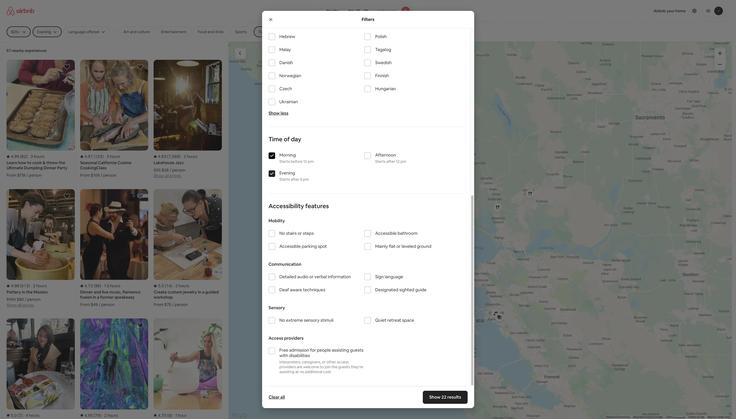Task type: describe. For each thing, give the bounding box(es) containing it.
4.97 out of 5 average rating,  153 reviews image
[[80, 154, 104, 159]]

custom
[[168, 290, 182, 295]]

no
[[300, 370, 304, 375]]

/ inside lakehouse jazz $35 $28 / person show all prices
[[170, 168, 171, 173]]

nature and outdoors
[[338, 29, 374, 34]]

to inside free admission for people assisting guests with disabilities interpreters, caregivers, or other access providers are welcome to join the guests they're assisting at no additional cost.
[[320, 365, 324, 370]]

keyboard shortcuts
[[606, 416, 630, 419]]

interpreters,
[[279, 360, 301, 365]]

from inside the dinner and live music, flamenco fusion in a former speakeasy from $49 / person
[[80, 302, 90, 307]]

starts for morning
[[279, 159, 290, 164]]

language
[[385, 274, 403, 280]]

pottery in the mission group
[[7, 189, 75, 308]]

· for (513)
[[31, 284, 32, 289]]

designated
[[375, 287, 398, 293]]

person inside learn how to cook & throw the ultimate dumpling dinner party from $118 / person
[[29, 173, 42, 178]]

show left less
[[269, 110, 280, 116]]

12 for afternoon
[[396, 159, 400, 164]]

prices inside lakehouse jazz $35 $28 / person show all prices
[[170, 173, 181, 178]]

no for no stairs or steps
[[279, 231, 285, 236]]

Wellness button
[[307, 26, 331, 37]]

ultimate
[[7, 165, 23, 171]]

and for live
[[94, 290, 101, 295]]

· 2 hours for custom
[[173, 284, 189, 289]]

learn how to cook & throw the ultimate dumpling dinner party from $118 / person
[[7, 160, 67, 178]]

after for evening
[[291, 177, 299, 182]]

Entertainment button
[[156, 26, 191, 37]]

zoom in image
[[718, 51, 722, 55]]

(153)
[[94, 154, 104, 159]]

4.95
[[84, 413, 93, 418]]

dinner and live music, flamenco fusion in a former speakeasy group
[[80, 189, 148, 307]]

fusion
[[80, 295, 92, 300]]

clear all
[[269, 395, 285, 400]]

all inside 'button'
[[280, 395, 285, 400]]

cost.
[[323, 370, 332, 375]]

seasonal
[[80, 160, 97, 165]]

nov 15 – 30 button
[[344, 4, 373, 17]]

from inside seasonal california cuisine cookingclass from $109 / person
[[80, 173, 90, 178]]

error
[[725, 416, 731, 419]]

report
[[708, 416, 716, 419]]

nearby
[[327, 8, 340, 13]]

finnish
[[375, 73, 389, 79]]

and for outdoors
[[351, 29, 357, 34]]

or inside free admission for people assisting guests with disabilities interpreters, caregivers, or other access providers are welcome to join the guests they're assisting at no additional cost.
[[322, 360, 326, 365]]

deaf aware techniques
[[279, 287, 325, 293]]

from inside create custom jewelry in a guided workshop from $75 / person
[[154, 302, 163, 307]]

space
[[402, 318, 414, 323]]

dinner inside learn how to cook & throw the ultimate dumpling dinner party from $118 / person
[[44, 165, 56, 171]]

terms
[[689, 416, 696, 419]]

the inside learn how to cook & throw the ultimate dumpling dinner party from $118 / person
[[59, 160, 65, 165]]

nov
[[349, 8, 356, 13]]

former
[[100, 295, 114, 300]]

dinner inside the dinner and live music, flamenco fusion in a former speakeasy from $49 / person
[[80, 290, 93, 295]]

or for steps
[[298, 231, 302, 236]]

–
[[361, 8, 363, 13]]

4.98 out of 5 average rating,  513 reviews image
[[7, 284, 30, 289]]

12 for morning
[[303, 159, 307, 164]]

· 2 hours inside crystal mirror space experience group
[[102, 413, 118, 418]]

bathroom
[[398, 231, 418, 236]]

· for (14)
[[173, 284, 174, 289]]

sighted
[[399, 287, 414, 293]]

of for time
[[284, 135, 290, 143]]

no for no extreme sensory stimuli
[[279, 318, 285, 323]]

sign language
[[375, 274, 403, 280]]

$109
[[91, 173, 100, 178]]

map
[[633, 416, 639, 419]]

pm for afternoon
[[401, 159, 406, 164]]

accessibility
[[269, 202, 304, 210]]

google image
[[230, 412, 248, 419]]

5 km button
[[665, 416, 687, 419]]

extreme
[[286, 318, 303, 323]]

· for (79)
[[102, 413, 103, 418]]

4.99 (82)
[[11, 154, 27, 159]]

additional
[[305, 370, 322, 375]]

audio
[[297, 274, 308, 280]]

/ inside learn how to cook & throw the ultimate dumpling dinner party from $118 / person
[[26, 173, 28, 178]]

Tours button
[[254, 26, 273, 37]]

5.0 out of 5 average rating,  7 reviews image
[[7, 413, 23, 418]]

a inside create custom jewelry in a guided workshop from $75 / person
[[202, 290, 204, 295]]

5.0 out of 5 average rating,  14 reviews image
[[154, 284, 172, 289]]

cuisine
[[117, 160, 132, 165]]

4.98
[[11, 284, 19, 289]]

people
[[317, 348, 331, 353]]

the inside pottery in the mission $100 $80 / person show all prices
[[26, 290, 33, 295]]

quiet
[[375, 318, 386, 323]]

throw
[[46, 160, 58, 165]]

prices inside pottery in the mission $100 $80 / person show all prices
[[23, 303, 34, 308]]

hours for and
[[110, 284, 121, 289]]

lakehouse jazz group
[[154, 60, 222, 178]]

sensory
[[304, 318, 320, 323]]

$28
[[162, 168, 169, 173]]

admission
[[289, 348, 309, 353]]

/ inside create custom jewelry in a guided workshop from $75 / person
[[172, 302, 174, 307]]

(513)
[[20, 284, 30, 289]]

providers inside free admission for people assisting guests with disabilities interpreters, caregivers, or other access providers are welcome to join the guests they're assisting at no additional cost.
[[279, 365, 296, 370]]

welcome
[[303, 365, 319, 370]]

guide
[[415, 287, 427, 293]]

2 horizontal spatial a
[[717, 416, 718, 419]]

4.83
[[158, 154, 166, 159]]

learn how to cook & throw the ultimate dumpling dinner party group
[[7, 60, 75, 178]]

classic sidecar, food & drinks tours group
[[7, 319, 75, 419]]

starts for evening
[[279, 177, 290, 182]]

(14)
[[165, 284, 172, 289]]

$75
[[164, 302, 171, 307]]

nearby button
[[320, 4, 344, 17]]

hours inside the classic sidecar, food & drinks tours group
[[29, 413, 40, 418]]

report a map error
[[708, 416, 731, 419]]

california
[[98, 160, 117, 165]]

caregivers,
[[302, 360, 321, 365]]

hours for how
[[34, 154, 44, 159]]

1
[[175, 413, 177, 418]]

· for (1,568)
[[182, 154, 183, 159]]

no extreme sensory stimuli
[[279, 318, 334, 323]]

person inside create custom jewelry in a guided workshop from $75 / person
[[175, 302, 188, 307]]

3 for 4.99 (82)
[[31, 154, 33, 159]]

results
[[447, 395, 461, 400]]

Food and drink button
[[193, 26, 228, 37]]

km
[[669, 416, 672, 419]]

5.0 for 5.0 (7)
[[11, 413, 17, 418]]

4.73 (96)
[[84, 284, 101, 289]]

4.75 (8)
[[158, 413, 172, 418]]

after for afternoon
[[387, 159, 395, 164]]

information
[[328, 274, 351, 280]]

· for (96)
[[102, 284, 103, 289]]

lakehouse
[[154, 160, 174, 165]]

cookingclass
[[80, 165, 107, 171]]

quiet retreat space
[[375, 318, 414, 323]]

food
[[198, 29, 207, 34]]

0 vertical spatial providers
[[284, 336, 304, 341]]

pm for morning
[[308, 159, 314, 164]]

verbal
[[315, 274, 327, 280]]

swedish
[[375, 60, 392, 66]]

2 for 5.0 (14)
[[175, 284, 178, 289]]

less
[[281, 110, 288, 116]]

guests inside button
[[385, 8, 397, 13]]

mobility
[[269, 218, 285, 224]]

norwegian
[[279, 73, 301, 79]]

$49
[[91, 302, 98, 307]]

in inside pottery in the mission $100 $80 / person show all prices
[[22, 290, 25, 295]]

art
[[123, 29, 129, 34]]

evening starts after 5 pm
[[279, 170, 309, 182]]

/ inside pottery in the mission $100 $80 / person show all prices
[[25, 297, 27, 302]]

pottery
[[7, 290, 21, 295]]

drink
[[215, 29, 224, 34]]

in inside create custom jewelry in a guided workshop from $75 / person
[[198, 290, 201, 295]]

add to wishlist image for 4.97 (153)
[[137, 64, 144, 70]]

zoom out image
[[718, 62, 722, 67]]

detailed
[[279, 274, 296, 280]]

· 4 hours
[[24, 413, 40, 418]]

/ inside seasonal california cuisine cookingclass from $109 / person
[[101, 173, 102, 178]]

morning
[[279, 152, 296, 158]]

experiences
[[25, 48, 47, 53]]

add to wishlist image for create custom jewelry in a guided workshop from $75 / person
[[211, 193, 217, 200]]

2 for 4.95 (79)
[[104, 413, 107, 418]]

· for (7)
[[24, 413, 25, 418]]

polish
[[375, 34, 387, 39]]

free
[[279, 348, 288, 353]]

pm for evening
[[303, 177, 309, 182]]

show inside lakehouse jazz $35 $28 / person show all prices
[[154, 173, 164, 178]]

all inside pottery in the mission $100 $80 / person show all prices
[[18, 303, 22, 308]]

add to wishlist image for learn how to cook & throw the ultimate dumpling dinner party from $118 / person
[[64, 64, 70, 70]]

party
[[57, 165, 67, 171]]

soundbath meditation 'inner bliss' group
[[154, 319, 222, 419]]

nearby
[[12, 48, 24, 53]]

show all prices button for prices
[[154, 173, 181, 178]]



Task type: locate. For each thing, give the bounding box(es) containing it.
of left day
[[284, 135, 290, 143]]

$35
[[154, 168, 161, 173]]

· 2 hours inside pottery in the mission group
[[31, 284, 47, 289]]

all down $80
[[18, 303, 22, 308]]

outdoors
[[358, 29, 374, 34]]

· right (79) at bottom
[[102, 413, 103, 418]]

· 3 hours up cook
[[29, 154, 44, 159]]

3 for 4.97 (153)
[[107, 154, 109, 159]]

2 inside create custom jewelry in a guided workshop group
[[175, 284, 178, 289]]

person right $75
[[175, 302, 188, 307]]

2 right (79) at bottom
[[104, 413, 107, 418]]

morning starts before 12 pm
[[279, 152, 314, 164]]

0 horizontal spatial after
[[291, 177, 299, 182]]

add to wishlist image for 4.95 (79)
[[137, 323, 144, 329]]

add to wishlist image for 4.75 (8)
[[211, 323, 217, 329]]

0 horizontal spatial all
[[18, 303, 22, 308]]

0 vertical spatial accessible
[[375, 231, 397, 236]]

show all prices button inside pottery in the mission group
[[7, 302, 34, 308]]

clear
[[269, 395, 279, 400]]

hours for in
[[36, 284, 47, 289]]

· inside soundbath meditation 'inner bliss' group
[[173, 413, 174, 418]]

5 inside evening starts after 5 pm
[[300, 177, 302, 182]]

1 horizontal spatial after
[[387, 159, 395, 164]]

2 horizontal spatial in
[[198, 290, 201, 295]]

and right art
[[130, 29, 137, 34]]

· inside create custom jewelry in a guided workshop group
[[173, 284, 174, 289]]

learn
[[7, 160, 17, 165]]

· inside learn how to cook & throw the ultimate dumpling dinner party 'group'
[[29, 154, 30, 159]]

add to wishlist image for 5.0 (7)
[[64, 323, 70, 329]]

· 2 hours up jazz on the top left of the page
[[182, 154, 197, 159]]

hours up cook
[[34, 154, 44, 159]]

create custom jewelry in a guided workshop group
[[154, 189, 222, 307]]

in up $49
[[93, 295, 96, 300]]

pm
[[308, 159, 314, 164], [401, 159, 406, 164], [303, 177, 309, 182]]

tours
[[258, 29, 268, 34]]

0 horizontal spatial 5
[[300, 177, 302, 182]]

0 vertical spatial the
[[59, 160, 65, 165]]

in down (513)
[[22, 290, 25, 295]]

tagalog
[[375, 47, 391, 52]]

1 vertical spatial all
[[18, 303, 22, 308]]

designated sighted guide
[[375, 287, 427, 293]]

·
[[29, 154, 30, 159], [105, 154, 106, 159], [182, 154, 183, 159], [31, 284, 32, 289], [102, 284, 103, 289], [173, 284, 174, 289], [24, 413, 25, 418], [102, 413, 103, 418], [173, 413, 174, 418]]

/ inside the dinner and live music, flamenco fusion in a former speakeasy from $49 / person
[[99, 302, 101, 307]]

2 up custom at bottom left
[[175, 284, 178, 289]]

aware
[[290, 287, 302, 293]]

speakeasy
[[114, 295, 135, 300]]

1 no from the top
[[279, 231, 285, 236]]

0 vertical spatial 5
[[300, 177, 302, 182]]

accessible for accessible bathroom
[[375, 231, 397, 236]]

0 horizontal spatial a
[[97, 295, 99, 300]]

0 vertical spatial assisting
[[332, 348, 349, 353]]

add to wishlist image
[[137, 64, 144, 70], [64, 193, 70, 200], [64, 323, 70, 329], [137, 323, 144, 329], [211, 323, 217, 329]]

1 vertical spatial the
[[26, 290, 33, 295]]

filters
[[362, 16, 375, 22]]

1 horizontal spatial accessible
[[375, 231, 397, 236]]

1 vertical spatial dinner
[[80, 290, 93, 295]]

and inside "button"
[[130, 29, 137, 34]]

clear all button
[[266, 392, 288, 403]]

add to wishlist image inside learn how to cook & throw the ultimate dumpling dinner party 'group'
[[64, 64, 70, 70]]

1 horizontal spatial a
[[202, 290, 204, 295]]

create
[[154, 290, 167, 295]]

pm inside the morning starts before 12 pm
[[308, 159, 314, 164]]

· inside the classic sidecar, food & drinks tours group
[[24, 413, 25, 418]]

show down $35
[[154, 173, 164, 178]]

providers
[[284, 336, 304, 341], [279, 365, 296, 370]]

mainly
[[375, 244, 388, 249]]

add to wishlist image inside the classic sidecar, food & drinks tours group
[[64, 323, 70, 329]]

after down evening
[[291, 177, 299, 182]]

all down "$28"
[[165, 173, 169, 178]]

2 no from the top
[[279, 318, 285, 323]]

show all prices button down lakehouse
[[154, 173, 181, 178]]

guests up 'they're'
[[350, 348, 364, 353]]

the right throw
[[59, 160, 65, 165]]

0 horizontal spatial assisting
[[279, 370, 295, 375]]

or for leveled
[[397, 244, 401, 249]]

0 horizontal spatial · 3 hours
[[29, 154, 44, 159]]

the inside free admission for people assisting guests with disabilities interpreters, caregivers, or other access providers are welcome to join the guests they're assisting at no additional cost.
[[332, 365, 338, 370]]

person inside seasonal california cuisine cookingclass from $109 / person
[[103, 173, 116, 178]]

5.0 inside the classic sidecar, food & drinks tours group
[[11, 413, 17, 418]]

and down (96)
[[94, 290, 101, 295]]

of inside filters dialog
[[284, 135, 290, 143]]

5.0 inside create custom jewelry in a guided workshop group
[[158, 284, 164, 289]]

guests right add
[[385, 8, 397, 13]]

/ right "$28"
[[170, 168, 171, 173]]

· 2 hours for jazz
[[182, 154, 197, 159]]

person down dumpling
[[29, 173, 42, 178]]

or right the audio
[[309, 274, 314, 280]]

0 horizontal spatial of
[[284, 135, 290, 143]]

malay
[[279, 47, 291, 52]]

· 3 hours
[[29, 154, 44, 159], [105, 154, 120, 159]]

0 horizontal spatial 12
[[303, 159, 307, 164]]

0 horizontal spatial the
[[26, 290, 33, 295]]

0 horizontal spatial show all prices button
[[7, 302, 34, 308]]

workshop
[[154, 295, 173, 300]]

accessible down stairs
[[279, 244, 301, 249]]

2 for 4.98 (513)
[[33, 284, 35, 289]]

· right (513)
[[31, 284, 32, 289]]

starts inside afternoon starts after 12 pm
[[375, 159, 386, 164]]

starts inside evening starts after 5 pm
[[279, 177, 290, 182]]

/ right $49
[[99, 302, 101, 307]]

· left the 1.5
[[102, 284, 103, 289]]

person inside lakehouse jazz $35 $28 / person show all prices
[[172, 168, 185, 173]]

5.0 up create
[[158, 284, 164, 289]]

in right jewelry
[[198, 290, 201, 295]]

©2023
[[646, 416, 654, 419]]

· 2 hours right (79) at bottom
[[102, 413, 118, 418]]

to inside learn how to cook & throw the ultimate dumpling dinner party from $118 / person
[[27, 160, 31, 165]]

0 vertical spatial of
[[284, 135, 290, 143]]

after inside afternoon starts after 12 pm
[[387, 159, 395, 164]]

person down jazz on the top left of the page
[[172, 168, 185, 173]]

mainly flat or leveled ground
[[375, 244, 431, 249]]

0 horizontal spatial prices
[[23, 303, 34, 308]]

at
[[295, 370, 299, 375]]

4.95 out of 5 average rating,  79 reviews image
[[80, 413, 101, 418]]

5 km
[[666, 416, 673, 419]]

a
[[202, 290, 204, 295], [97, 295, 99, 300], [717, 416, 718, 419]]

2 inside pottery in the mission group
[[33, 284, 35, 289]]

1 3 from the left
[[31, 154, 33, 159]]

keyboard shortcuts button
[[606, 416, 630, 419]]

dinner down 4.73
[[80, 290, 93, 295]]

/ right $80
[[25, 297, 27, 302]]

show less button
[[269, 110, 288, 116]]

a left "map"
[[717, 416, 718, 419]]

starts down morning
[[279, 159, 290, 164]]

0 horizontal spatial 5.0
[[11, 413, 17, 418]]

show all prices button
[[154, 173, 181, 178], [7, 302, 34, 308]]

starts inside the morning starts before 12 pm
[[279, 159, 290, 164]]

12 inside the morning starts before 12 pm
[[303, 159, 307, 164]]

2 horizontal spatial the
[[332, 365, 338, 370]]

a up $49
[[97, 295, 99, 300]]

1 vertical spatial accessible
[[279, 244, 301, 249]]

use
[[700, 416, 705, 419]]

pm inside evening starts after 5 pm
[[303, 177, 309, 182]]

and inside the dinner and live music, flamenco fusion in a former speakeasy from $49 / person
[[94, 290, 101, 295]]

1 vertical spatial providers
[[279, 365, 296, 370]]

hours up california
[[110, 154, 120, 159]]

to right how
[[27, 160, 31, 165]]

or right the 'flat'
[[397, 244, 401, 249]]

· 3 hours for to
[[29, 154, 44, 159]]

profile element
[[419, 0, 726, 22]]

· 2 hours
[[182, 154, 197, 159], [31, 284, 47, 289], [173, 284, 189, 289], [102, 413, 118, 418]]

· 3 hours inside the seasonal california cuisine cookingclass group
[[105, 154, 120, 159]]

5.0 (7)
[[11, 413, 23, 418]]

4.73 out of 5 average rating,  96 reviews image
[[80, 284, 101, 289]]

1 horizontal spatial show all prices button
[[154, 173, 181, 178]]

the
[[59, 160, 65, 165], [26, 290, 33, 295], [332, 365, 338, 370]]

add to wishlist image inside lakehouse jazz group
[[211, 64, 217, 70]]

add to wishlist image inside pottery in the mission group
[[64, 193, 70, 200]]

1 horizontal spatial dinner
[[80, 290, 93, 295]]

none search field containing nearby
[[320, 4, 412, 17]]

to
[[27, 160, 31, 165], [320, 365, 324, 370]]

filters dialog
[[262, 0, 474, 409]]

3 right the (82)
[[31, 154, 33, 159]]

assisting left 'at'
[[279, 370, 295, 375]]

spot
[[318, 244, 327, 249]]

0 vertical spatial show all prices button
[[154, 173, 181, 178]]

4.83 out of 5 average rating,  1,568 reviews image
[[154, 154, 181, 159]]

0 vertical spatial to
[[27, 160, 31, 165]]

1 vertical spatial of
[[697, 416, 699, 419]]

from inside learn how to cook & throw the ultimate dumpling dinner party from $118 / person
[[7, 173, 16, 178]]

12 right before
[[303, 159, 307, 164]]

3
[[31, 154, 33, 159], [107, 154, 109, 159]]

hours inside lakehouse jazz group
[[187, 154, 197, 159]]

pm inside afternoon starts after 12 pm
[[401, 159, 406, 164]]

seasonal california cuisine cookingclass group
[[80, 60, 148, 178]]

· 2 hours for in
[[31, 284, 47, 289]]

· left 1
[[173, 413, 174, 418]]

2 for 4.83 (1,568)
[[184, 154, 186, 159]]

57 nearby experiences
[[7, 48, 47, 53]]

· inside crystal mirror space experience group
[[102, 413, 103, 418]]

3 inside the seasonal california cuisine cookingclass group
[[107, 154, 109, 159]]

1 vertical spatial assisting
[[279, 370, 295, 375]]

· for (8)
[[173, 413, 174, 418]]

and left drink at the left of the page
[[208, 29, 214, 34]]

5 down before
[[300, 177, 302, 182]]

/ right $118
[[26, 173, 28, 178]]

or for verbal
[[309, 274, 314, 280]]

add
[[377, 8, 385, 13]]

/ right $75
[[172, 302, 174, 307]]

hours up jewelry
[[179, 284, 189, 289]]

1 horizontal spatial 5
[[666, 416, 668, 419]]

no stairs or steps
[[279, 231, 314, 236]]

hours for california
[[110, 154, 120, 159]]

dinner and live music, flamenco fusion in a former speakeasy from $49 / person
[[80, 290, 141, 307]]

data
[[639, 416, 645, 419]]

from
[[7, 173, 16, 178], [80, 173, 90, 178], [80, 302, 90, 307], [154, 302, 163, 307]]

1 horizontal spatial the
[[59, 160, 65, 165]]

nov 15 – 30
[[349, 8, 368, 13]]

Art and culture button
[[119, 26, 154, 37]]

flat
[[389, 244, 396, 249]]

0 horizontal spatial to
[[27, 160, 31, 165]]

add to wishlist image for 4.98 (513)
[[64, 193, 70, 200]]

add to wishlist image for lakehouse jazz $35 $28 / person show all prices
[[211, 64, 217, 70]]

to left join
[[320, 365, 324, 370]]

2 up mission
[[33, 284, 35, 289]]

and inside button
[[351, 29, 357, 34]]

hours inside crystal mirror space experience group
[[107, 413, 118, 418]]

1 horizontal spatial 3
[[107, 154, 109, 159]]

all inside lakehouse jazz $35 $28 / person show all prices
[[165, 173, 169, 178]]

22
[[441, 395, 446, 400]]

· inside pottery in the mission group
[[31, 284, 32, 289]]

2 3 from the left
[[107, 154, 109, 159]]

4.98 (513)
[[11, 284, 30, 289]]

the right join
[[332, 365, 338, 370]]

1 horizontal spatial · 3 hours
[[105, 154, 120, 159]]

1 horizontal spatial all
[[165, 173, 169, 178]]

show all prices button inside lakehouse jazz group
[[154, 173, 181, 178]]

2 12 from the left
[[396, 159, 400, 164]]

0 horizontal spatial accessible
[[279, 244, 301, 249]]

· up jazz on the top left of the page
[[182, 154, 183, 159]]

· for (153)
[[105, 154, 106, 159]]

sports
[[235, 29, 247, 34]]

add to wishlist image inside the seasonal california cuisine cookingclass group
[[137, 64, 144, 70]]

a left the guided
[[202, 290, 204, 295]]

1 vertical spatial 5
[[666, 416, 668, 419]]

crystal mirror space experience group
[[80, 319, 148, 419]]

hours for custom
[[179, 284, 189, 289]]

detailed audio or verbal information
[[279, 274, 351, 280]]

2 up jazz on the top left of the page
[[184, 154, 186, 159]]

from left "$109"
[[80, 173, 90, 178]]

5.0 for 5.0 (14)
[[158, 284, 164, 289]]

from down workshop
[[154, 302, 163, 307]]

4.97 (153)
[[84, 154, 104, 159]]

$100
[[7, 297, 16, 302]]

of for terms
[[697, 416, 699, 419]]

accessible up mainly
[[375, 231, 397, 236]]

0 vertical spatial guests
[[385, 8, 397, 13]]

terms of use
[[689, 416, 705, 419]]

hours right (1,568)
[[187, 154, 197, 159]]

4.99 out of 5 average rating,  82 reviews image
[[7, 154, 27, 159]]

starts for afternoon
[[375, 159, 386, 164]]

2 · 3 hours from the left
[[105, 154, 120, 159]]

5 inside 5 km button
[[666, 416, 668, 419]]

entertainment
[[161, 29, 186, 34]]

techniques
[[303, 287, 325, 293]]

hours for jazz
[[187, 154, 197, 159]]

1 vertical spatial 5.0
[[11, 413, 17, 418]]

1 vertical spatial show all prices button
[[7, 302, 34, 308]]

add to wishlist image inside crystal mirror space experience group
[[137, 323, 144, 329]]

12 inside afternoon starts after 12 pm
[[396, 159, 400, 164]]

· right the (82)
[[29, 154, 30, 159]]

starts down evening
[[279, 177, 290, 182]]

hours up music,
[[110, 284, 121, 289]]

guests left 'they're'
[[338, 365, 350, 370]]

access providers
[[269, 336, 304, 341]]

hours inside "dinner and live music, flamenco fusion in a former speakeasy" group
[[110, 284, 121, 289]]

Nature and outdoors button
[[333, 26, 379, 37]]

and
[[130, 29, 137, 34], [208, 29, 214, 34], [351, 29, 357, 34], [94, 290, 101, 295]]

1 vertical spatial no
[[279, 318, 285, 323]]

1 horizontal spatial 12
[[396, 159, 400, 164]]

· right (153)
[[105, 154, 106, 159]]

evening
[[279, 170, 295, 176]]

show all prices button down the pottery
[[7, 302, 34, 308]]

5 left km
[[666, 416, 668, 419]]

show less
[[269, 110, 288, 116]]

and inside button
[[208, 29, 214, 34]]

4.75 out of 5 average rating,  8 reviews image
[[154, 413, 172, 418]]

providers left are
[[279, 365, 296, 370]]

show all prices button for show
[[7, 302, 34, 308]]

hungarian
[[375, 86, 396, 92]]

show left 22
[[429, 395, 441, 400]]

· 3 hours inside learn how to cook & throw the ultimate dumpling dinner party 'group'
[[29, 154, 44, 159]]

prices down jazz on the top left of the page
[[170, 173, 181, 178]]

2 vertical spatial all
[[280, 395, 285, 400]]

or right stairs
[[298, 231, 302, 236]]

0 horizontal spatial in
[[22, 290, 25, 295]]

hours inside create custom jewelry in a guided workshop group
[[179, 284, 189, 289]]

in inside the dinner and live music, flamenco fusion in a former speakeasy from $49 / person
[[93, 295, 96, 300]]

person down california
[[103, 173, 116, 178]]

1 horizontal spatial to
[[320, 365, 324, 370]]

all right clear
[[280, 395, 285, 400]]

person down the former
[[101, 302, 115, 307]]

hours inside learn how to cook & throw the ultimate dumpling dinner party 'group'
[[34, 154, 44, 159]]

12 down afternoon at right
[[396, 159, 400, 164]]

· left 4
[[24, 413, 25, 418]]

stimuli
[[321, 318, 334, 323]]

2 vertical spatial guests
[[338, 365, 350, 370]]

· 2 hours up custom at bottom left
[[173, 284, 189, 289]]

1 vertical spatial guests
[[350, 348, 364, 353]]

person inside the dinner and live music, flamenco fusion in a former speakeasy from $49 / person
[[101, 302, 115, 307]]

accessible for accessible parking spot
[[279, 244, 301, 249]]

None search field
[[320, 4, 412, 17]]

or left other
[[322, 360, 326, 365]]

lakehouse jazz $35 $28 / person show all prices
[[154, 160, 185, 178]]

hours inside the seasonal california cuisine cookingclass group
[[110, 154, 120, 159]]

google map
showing 24 experiences. region
[[228, 41, 732, 419]]

0 horizontal spatial dinner
[[44, 165, 56, 171]]

0 vertical spatial prices
[[170, 173, 181, 178]]

1 horizontal spatial assisting
[[332, 348, 349, 353]]

prices down $80
[[23, 303, 34, 308]]

· inside the seasonal california cuisine cookingclass group
[[105, 154, 106, 159]]

person inside pottery in the mission $100 $80 / person show all prices
[[27, 297, 41, 302]]

other
[[327, 360, 336, 365]]

hebrew
[[279, 34, 295, 39]]

show inside pottery in the mission $100 $80 / person show all prices
[[7, 303, 17, 308]]

hours up mission
[[36, 284, 47, 289]]

free admission for people assisting guests with disabilities interpreters, caregivers, or other access providers are welcome to join the guests they're assisting at no additional cost.
[[279, 348, 364, 375]]

· 2 hours inside create custom jewelry in a guided workshop group
[[173, 284, 189, 289]]

and right the nature
[[351, 29, 357, 34]]

after down afternoon at right
[[387, 159, 395, 164]]

no left stairs
[[279, 231, 285, 236]]

1 vertical spatial after
[[291, 177, 299, 182]]

music,
[[109, 290, 122, 295]]

4.99
[[11, 154, 19, 159]]

of left use
[[697, 416, 699, 419]]

0 horizontal spatial 3
[[31, 154, 33, 159]]

1 12 from the left
[[303, 159, 307, 164]]

guided
[[205, 290, 219, 295]]

· 2 hours inside lakehouse jazz group
[[182, 154, 197, 159]]

leveled
[[402, 244, 416, 249]]

2 vertical spatial the
[[332, 365, 338, 370]]

· 3 hours for cuisine
[[105, 154, 120, 159]]

5.0 left the (7)
[[11, 413, 17, 418]]

hours right 4
[[29, 413, 40, 418]]

guests
[[385, 8, 397, 13], [350, 348, 364, 353], [338, 365, 350, 370]]

1 vertical spatial prices
[[23, 303, 34, 308]]

30
[[364, 8, 368, 13]]

0 vertical spatial no
[[279, 231, 285, 236]]

· right (14)
[[173, 284, 174, 289]]

0 vertical spatial dinner
[[44, 165, 56, 171]]

· inside lakehouse jazz group
[[182, 154, 183, 159]]

1 horizontal spatial of
[[697, 416, 699, 419]]

assisting up the access
[[332, 348, 349, 353]]

add to wishlist image inside soundbath meditation 'inner bliss' group
[[211, 323, 217, 329]]

add to wishlist image
[[64, 64, 70, 70], [211, 64, 217, 70], [137, 193, 144, 200], [211, 193, 217, 200]]

all
[[165, 173, 169, 178], [18, 303, 22, 308], [280, 395, 285, 400]]

1 horizontal spatial 5.0
[[158, 284, 164, 289]]

· 3 hours up california
[[105, 154, 120, 159]]

1 horizontal spatial in
[[93, 295, 96, 300]]

3 up california
[[107, 154, 109, 159]]

afternoon
[[375, 152, 396, 158]]

the down (513)
[[26, 290, 33, 295]]

features
[[305, 202, 329, 210]]

providers up "admission"
[[284, 336, 304, 341]]

after inside evening starts after 5 pm
[[291, 177, 299, 182]]

/ right "$109"
[[101, 173, 102, 178]]

1 vertical spatial to
[[320, 365, 324, 370]]

and for drink
[[208, 29, 214, 34]]

from down ultimate
[[7, 173, 16, 178]]

· 2 hours up mission
[[31, 284, 47, 289]]

person down mission
[[27, 297, 41, 302]]

1 · 3 hours from the left
[[29, 154, 44, 159]]

2 horizontal spatial all
[[280, 395, 285, 400]]

4.97
[[84, 154, 93, 159]]

live
[[102, 290, 108, 295]]

no left extreme on the bottom of page
[[279, 318, 285, 323]]

0 vertical spatial 5.0
[[158, 284, 164, 289]]

2 inside lakehouse jazz group
[[184, 154, 186, 159]]

Sports button
[[231, 26, 251, 37]]

are
[[297, 365, 302, 370]]

Sightseeing button
[[275, 26, 304, 37]]

2 inside crystal mirror space experience group
[[104, 413, 107, 418]]

add guests
[[377, 8, 397, 13]]

starts down afternoon at right
[[375, 159, 386, 164]]

hours inside pottery in the mission group
[[36, 284, 47, 289]]

from down fusion
[[80, 302, 90, 307]]

show down $100
[[7, 303, 17, 308]]

a inside the dinner and live music, flamenco fusion in a former speakeasy from $49 / person
[[97, 295, 99, 300]]

join
[[325, 365, 331, 370]]

3 inside learn how to cook & throw the ultimate dumpling dinner party 'group'
[[31, 154, 33, 159]]

show 22 results
[[429, 395, 461, 400]]

· for (82)
[[29, 154, 30, 159]]

· inside "dinner and live music, flamenco fusion in a former speakeasy" group
[[102, 284, 103, 289]]

0 vertical spatial after
[[387, 159, 395, 164]]

0 vertical spatial all
[[165, 173, 169, 178]]

add to wishlist image for dinner and live music, flamenco fusion in a former speakeasy from $49 / person
[[137, 193, 144, 200]]

and for culture
[[130, 29, 137, 34]]

dinner left party
[[44, 165, 56, 171]]

1 horizontal spatial prices
[[170, 173, 181, 178]]



Task type: vqa. For each thing, say whether or not it's contained in the screenshot.
Danish
yes



